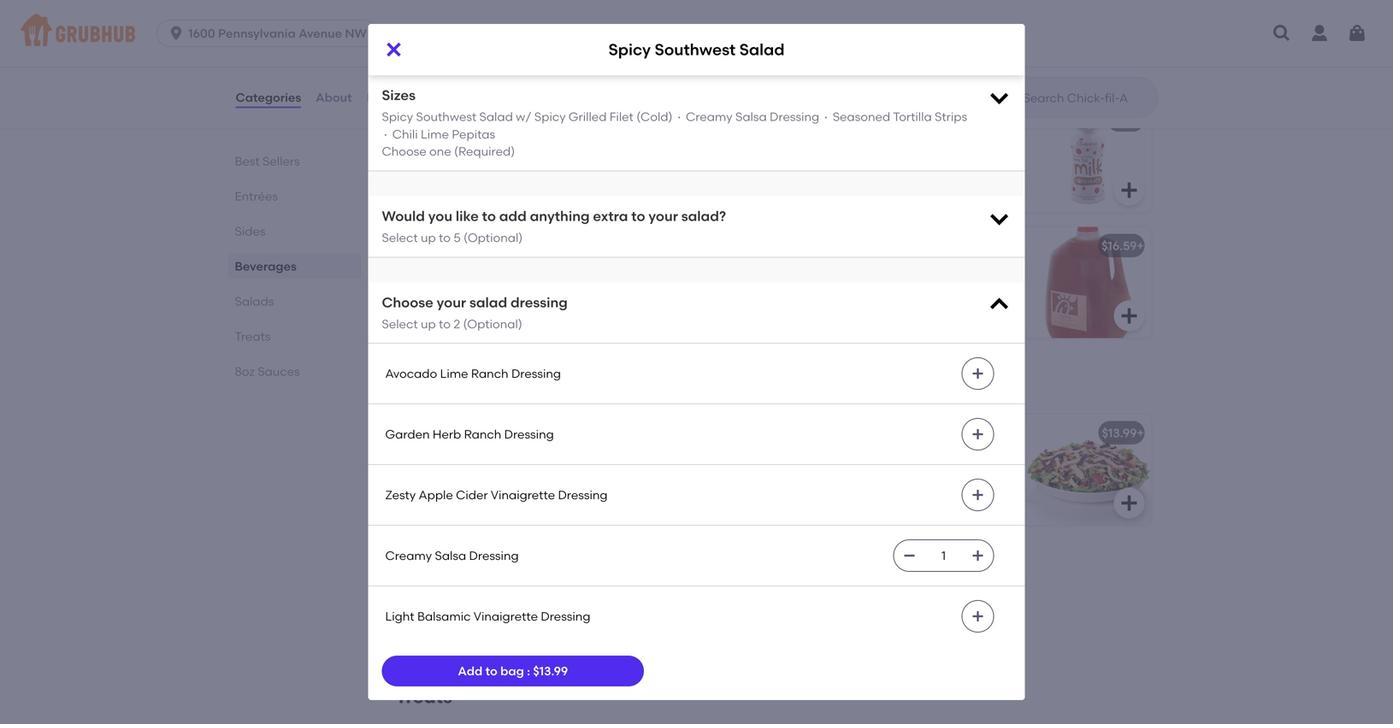 Task type: describe. For each thing, give the bounding box(es) containing it.
straw).
[[820, 29, 859, 43]]

milk inside 1% milk button
[[429, 239, 452, 253]]

water
[[456, 11, 490, 26]]

squeezed,
[[474, 137, 533, 152]]

market
[[409, 552, 451, 566]]

simply orange® image
[[640, 101, 769, 213]]

to left the bag
[[486, 664, 498, 679]]

2
[[454, 317, 460, 331]]

sizes
[[382, 87, 416, 104]]

chocolate
[[812, 113, 874, 128]]

strips
[[935, 110, 968, 124]]

kids®
[[837, 11, 867, 26]]

chili
[[393, 127, 418, 142]]

coca-
[[448, 81, 485, 95]]

choose inside sizes spicy southwest salad w/ spicy grilled filet (cold) ∙ creamy salsa dressing ∙ seasoned tortilla strips ∙ chili lime pepitas choose one (required)
[[382, 144, 427, 159]]

with inside honest kids® apple juice (juice box with straw).
[[793, 29, 817, 43]]

with inside purified water that is carefully designed and enhanced with minerals for a pure, fresh taste. dasani® is a registered trademark of the coca-cola® company.
[[554, 29, 578, 43]]

cobb salad button
[[399, 415, 769, 526]]

like
[[456, 208, 479, 225]]

beverage
[[834, 263, 889, 278]]

categories button
[[235, 67, 302, 128]]

honest kids® apple juice (juice box with straw). button
[[782, 0, 1152, 87]]

salad?
[[682, 208, 727, 225]]

1 vertical spatial salads
[[396, 374, 457, 396]]

dressing inside sizes spicy southwest salad w/ spicy grilled filet (cold) ∙ creamy salsa dressing ∙ seasoned tortilla strips ∙ chili lime pepitas choose one (required)
[[770, 110, 820, 124]]

best
[[235, 154, 260, 169]]

spicy southwest salad image
[[1024, 415, 1152, 526]]

add
[[458, 664, 483, 679]]

5
[[454, 231, 461, 245]]

company.
[[523, 81, 583, 95]]

nw
[[345, 26, 367, 41]]

dressing
[[511, 294, 568, 311]]

of inside purified water that is carefully designed and enhanced with minerals for a pure, fresh taste. dasani® is a registered trademark of the coca-cola® company.
[[409, 81, 421, 95]]

salad inside sizes spicy southwest salad w/ spicy grilled filet (cold) ∙ creamy salsa dressing ∙ seasoned tortilla strips ∙ chili lime pepitas choose one (required)
[[480, 110, 513, 124]]

add to bag : $13.99
[[458, 664, 568, 679]]

reviews
[[367, 90, 414, 105]]

pennsylvania
[[218, 26, 296, 41]]

anything
[[530, 208, 590, 225]]

$13.99 +
[[1103, 426, 1145, 441]]

to right like
[[482, 208, 496, 225]]

1% for 1% milk
[[409, 239, 426, 253]]

creamy inside sizes spicy southwest salad w/ spicy grilled filet (cold) ∙ creamy salsa dressing ∙ seasoned tortilla strips ∙ chili lime pepitas choose one (required)
[[686, 110, 733, 124]]

your inside choose your salad dressing select up to 2 (optional)
[[437, 294, 466, 311]]

choose your salad dressing select up to 2 (optional)
[[382, 294, 568, 331]]

seasoned
[[833, 110, 891, 124]]

1 vertical spatial lime
[[440, 367, 469, 381]]

avocado lime ranch dressing
[[385, 367, 561, 381]]

purified
[[409, 11, 454, 26]]

0 vertical spatial a
[[481, 46, 488, 61]]

1600 pennsylvania avenue nw button
[[157, 20, 385, 47]]

would
[[382, 208, 425, 225]]

with inside gallon beverage filled with your choice of tea or lemonade
[[923, 263, 947, 278]]

extra
[[593, 208, 628, 225]]

0 horizontal spatial creamy
[[385, 549, 432, 563]]

1 horizontal spatial ∙
[[676, 110, 683, 124]]

(optional) inside would you like to add anything extra to your salad? select up to 5 (optional)
[[464, 231, 523, 245]]

beverages
[[235, 259, 297, 274]]

$4.79
[[728, 113, 759, 128]]

southwest inside sizes spicy southwest salad w/ spicy grilled filet (cold) ∙ creamy salsa dressing ∙ seasoned tortilla strips ∙ chili lime pepitas choose one (required)
[[416, 110, 477, 124]]

juice
[[907, 11, 939, 26]]

sauces
[[258, 365, 300, 379]]

apple inside honest kids® apple juice (juice box with straw).
[[870, 11, 905, 26]]

1% for 1% chocolate milk
[[793, 113, 809, 128]]

up inside would you like to add anything extra to your salad? select up to 5 (optional)
[[421, 231, 436, 245]]

garden
[[385, 427, 430, 442]]

8oz sauces
[[235, 365, 300, 379]]

0 vertical spatial $13.99
[[1103, 426, 1138, 441]]

cobb salad
[[409, 426, 479, 441]]

+ for $16.59 +
[[1138, 239, 1145, 253]]

reviews button
[[366, 67, 415, 128]]

carefully
[[531, 11, 581, 26]]

to right extra at the top of page
[[632, 208, 646, 225]]

1 vertical spatial vinaigrette
[[474, 610, 538, 624]]

bag
[[501, 664, 524, 679]]

avenue
[[299, 26, 342, 41]]

to left 5
[[439, 231, 451, 245]]

Search Chick-fil-A search field
[[1022, 90, 1153, 106]]

that
[[493, 11, 517, 26]]

8oz
[[235, 365, 255, 379]]

box
[[978, 11, 999, 26]]

about button
[[315, 67, 353, 128]]

ranch for herb
[[464, 427, 502, 442]]

pure,
[[491, 46, 521, 61]]

sizes spicy southwest salad w/ spicy grilled filet (cold) ∙ creamy salsa dressing ∙ seasoned tortilla strips ∙ chili lime pepitas choose one (required)
[[382, 87, 968, 159]]

registered
[[486, 64, 545, 78]]

2 horizontal spatial spicy
[[609, 40, 651, 59]]

Input item quantity number field
[[925, 541, 963, 572]]

creamy salsa dressing
[[385, 549, 519, 563]]

1 vertical spatial salsa
[[435, 549, 466, 563]]

(required)
[[454, 144, 515, 159]]

0 vertical spatial vinaigrette
[[491, 488, 555, 503]]

1% milk image
[[640, 227, 769, 338]]

herb
[[433, 427, 461, 442]]

pepitas
[[452, 127, 496, 142]]

main navigation navigation
[[0, 0, 1394, 67]]

tortilla
[[894, 110, 932, 124]]

pasteurized
[[536, 137, 604, 152]]

best sellers
[[235, 154, 300, 169]]

market salad
[[409, 552, 488, 566]]

dasani® bottled water image
[[640, 0, 769, 87]]

grilled
[[569, 110, 607, 124]]

you
[[428, 208, 453, 225]]

0 horizontal spatial treats
[[235, 329, 271, 344]]

honest
[[793, 11, 834, 26]]

select inside choose your salad dressing select up to 2 (optional)
[[382, 317, 418, 331]]

or
[[872, 280, 883, 295]]

zesty apple cider vinaigrette dressing
[[385, 488, 608, 503]]

taste.
[[555, 46, 588, 61]]

lime inside sizes spicy southwest salad w/ spicy grilled filet (cold) ∙ creamy salsa dressing ∙ seasoned tortilla strips ∙ chili lime pepitas choose one (required)
[[421, 127, 449, 142]]

and
[[466, 29, 489, 43]]

orange®
[[452, 113, 503, 128]]

up inside choose your salad dressing select up to 2 (optional)
[[421, 317, 436, 331]]



Task type: vqa. For each thing, say whether or not it's contained in the screenshot.
the middle Spicy
yes



Task type: locate. For each thing, give the bounding box(es) containing it.
garden herb ranch dressing
[[385, 427, 554, 442]]

dressing
[[770, 110, 820, 124], [512, 367, 561, 381], [505, 427, 554, 442], [558, 488, 608, 503], [469, 549, 519, 563], [541, 610, 591, 624]]

1 horizontal spatial is
[[520, 11, 529, 26]]

filet
[[610, 110, 634, 124]]

ranch
[[471, 367, 509, 381], [464, 427, 502, 442]]

2 horizontal spatial your
[[950, 263, 975, 278]]

0 horizontal spatial 1%
[[409, 239, 426, 253]]

svg image
[[464, 16, 478, 30], [384, 39, 404, 60], [736, 54, 757, 75], [988, 86, 1012, 110], [988, 293, 1012, 317], [1120, 306, 1140, 326], [972, 428, 985, 442], [972, 489, 985, 502], [903, 549, 917, 563], [972, 610, 985, 624]]

+ for $13.99 +
[[1138, 426, 1145, 441]]

salads up cobb
[[396, 374, 457, 396]]

2 horizontal spatial with
[[923, 263, 947, 278]]

0 vertical spatial salads
[[235, 294, 274, 309]]

with up the taste.
[[554, 29, 578, 43]]

1% left chocolate
[[793, 113, 809, 128]]

market salad image
[[640, 540, 769, 652]]

1 horizontal spatial milk
[[877, 113, 901, 128]]

1 vertical spatial apple
[[419, 488, 453, 503]]

1 vertical spatial treats
[[396, 687, 452, 709]]

0 horizontal spatial your
[[437, 294, 466, 311]]

of left tea
[[835, 280, 846, 295]]

light
[[385, 610, 415, 624]]

spicy up trademark
[[609, 40, 651, 59]]

salsa inside sizes spicy southwest salad w/ spicy grilled filet (cold) ∙ creamy salsa dressing ∙ seasoned tortilla strips ∙ chili lime pepitas choose one (required)
[[736, 110, 767, 124]]

of inside gallon beverage filled with your choice of tea or lemonade
[[835, 280, 846, 295]]

1%
[[793, 113, 809, 128], [409, 239, 426, 253]]

0 vertical spatial of
[[409, 81, 421, 95]]

100% pure-squeezed, pasteurized orange juice.
[[409, 137, 604, 169]]

balsamic
[[418, 610, 471, 624]]

$13.99
[[1103, 426, 1138, 441], [533, 664, 568, 679]]

a down for
[[475, 64, 483, 78]]

choose down 1% milk
[[382, 294, 434, 311]]

1 vertical spatial 1%
[[409, 239, 426, 253]]

zesty
[[385, 488, 416, 503]]

(optional)
[[464, 231, 523, 245], [463, 317, 523, 331]]

with down honest
[[793, 29, 817, 43]]

0 horizontal spatial salsa
[[435, 549, 466, 563]]

lime
[[421, 127, 449, 142], [440, 367, 469, 381]]

is up enhanced
[[520, 11, 529, 26]]

100%
[[409, 137, 439, 152]]

milk
[[877, 113, 901, 128], [429, 239, 452, 253]]

cola®
[[485, 81, 520, 95]]

1 + from the top
[[1138, 239, 1145, 253]]

0 vertical spatial treats
[[235, 329, 271, 344]]

choose down chili
[[382, 144, 427, 159]]

salads down beverages
[[235, 294, 274, 309]]

simply orange®
[[409, 113, 503, 128]]

light balsamic vinaigrette dressing
[[385, 610, 591, 624]]

honest kids® apple juice image
[[1024, 0, 1152, 87]]

your inside would you like to add anything extra to your salad? select up to 5 (optional)
[[649, 208, 678, 225]]

ranch for lime
[[471, 367, 509, 381]]

0 vertical spatial salsa
[[736, 110, 767, 124]]

gallon beverages image
[[1024, 227, 1152, 338]]

0 horizontal spatial ∙
[[382, 127, 390, 142]]

southwest up sizes spicy southwest salad w/ spicy grilled filet (cold) ∙ creamy salsa dressing ∙ seasoned tortilla strips ∙ chili lime pepitas choose one (required)
[[655, 40, 736, 59]]

0 horizontal spatial with
[[554, 29, 578, 43]]

treats down balsamic at the left bottom of the page
[[396, 687, 452, 709]]

svg image inside 1600 pennsylvania avenue nw button
[[168, 25, 185, 42]]

treats
[[235, 329, 271, 344], [396, 687, 452, 709]]

∙ right '(cold)'
[[676, 110, 683, 124]]

$2.89
[[1111, 113, 1142, 128]]

1 choose from the top
[[382, 144, 427, 159]]

(optional) down add
[[464, 231, 523, 245]]

0 vertical spatial creamy
[[686, 110, 733, 124]]

avocado
[[385, 367, 437, 381]]

1 vertical spatial southwest
[[416, 110, 477, 124]]

spicy up chili
[[382, 110, 413, 124]]

salsa
[[736, 110, 767, 124], [435, 549, 466, 563]]

∙ left seasoned
[[823, 110, 830, 124]]

0 vertical spatial is
[[520, 11, 529, 26]]

categories
[[236, 90, 301, 105]]

search icon image
[[996, 87, 1017, 108]]

$16.59
[[1102, 239, 1138, 253]]

0 vertical spatial southwest
[[655, 40, 736, 59]]

spicy southwest salad
[[609, 40, 785, 59]]

vinaigrette up the bag
[[474, 610, 538, 624]]

creamy right '(cold)'
[[686, 110, 733, 124]]

lemonade
[[886, 280, 946, 295]]

2 vertical spatial your
[[437, 294, 466, 311]]

1 select from the top
[[382, 231, 418, 245]]

1 vertical spatial up
[[421, 317, 436, 331]]

1 horizontal spatial with
[[793, 29, 817, 43]]

1% milk button
[[399, 227, 769, 338]]

sellers
[[263, 154, 300, 169]]

0 vertical spatial +
[[1138, 239, 1145, 253]]

1 horizontal spatial spicy
[[535, 110, 566, 124]]

up down you
[[421, 231, 436, 245]]

tea
[[849, 280, 869, 295]]

salad
[[470, 294, 507, 311]]

milk left 5
[[429, 239, 452, 253]]

(optional) down the salad
[[463, 317, 523, 331]]

orange
[[409, 155, 454, 169]]

1 vertical spatial +
[[1138, 426, 1145, 441]]

dasani®
[[409, 64, 461, 78]]

1600
[[188, 26, 215, 41]]

southwest up pure-
[[416, 110, 477, 124]]

1 vertical spatial (optional)
[[463, 317, 523, 331]]

1% down would at top left
[[409, 239, 426, 253]]

1 horizontal spatial creamy
[[686, 110, 733, 124]]

0 horizontal spatial spicy
[[382, 110, 413, 124]]

1 up from the top
[[421, 231, 436, 245]]

2 choose from the top
[[382, 294, 434, 311]]

purified water that is carefully designed and enhanced with minerals for a pure, fresh taste. dasani® is a registered trademark of the coca-cola® company. button
[[399, 0, 769, 95]]

lime right the avocado
[[440, 367, 469, 381]]

apple right kids®
[[870, 11, 905, 26]]

0 vertical spatial choose
[[382, 144, 427, 159]]

is up the coca-
[[464, 64, 472, 78]]

1 horizontal spatial treats
[[396, 687, 452, 709]]

with up lemonade
[[923, 263, 947, 278]]

0 vertical spatial up
[[421, 231, 436, 245]]

0 vertical spatial (optional)
[[464, 231, 523, 245]]

creamy
[[686, 110, 733, 124], [385, 549, 432, 563]]

fresh
[[524, 46, 552, 61]]

choose inside choose your salad dressing select up to 2 (optional)
[[382, 294, 434, 311]]

your up 2
[[437, 294, 466, 311]]

choice
[[793, 280, 832, 295]]

salad inside button
[[445, 426, 479, 441]]

0 vertical spatial lime
[[421, 127, 449, 142]]

trademark
[[548, 64, 610, 78]]

salad up $4.79
[[740, 40, 785, 59]]

your right filled at right
[[950, 263, 975, 278]]

to left 2
[[439, 317, 451, 331]]

the
[[424, 81, 445, 95]]

1 vertical spatial creamy
[[385, 549, 432, 563]]

0 horizontal spatial $13.99
[[533, 664, 568, 679]]

0 horizontal spatial of
[[409, 81, 421, 95]]

filled
[[892, 263, 920, 278]]

for
[[462, 46, 478, 61]]

entrées
[[235, 189, 278, 204]]

minerals
[[409, 46, 459, 61]]

1 horizontal spatial southwest
[[655, 40, 736, 59]]

0 horizontal spatial milk
[[429, 239, 452, 253]]

honest kids® apple juice (juice box with straw).
[[793, 11, 999, 43]]

1 horizontal spatial apple
[[870, 11, 905, 26]]

0 horizontal spatial apple
[[419, 488, 453, 503]]

select up the avocado
[[382, 317, 418, 331]]

0 vertical spatial ranch
[[471, 367, 509, 381]]

∙ left chili
[[382, 127, 390, 142]]

salad
[[740, 40, 785, 59], [480, 110, 513, 124], [445, 426, 479, 441], [454, 552, 488, 566]]

salad inside button
[[454, 552, 488, 566]]

1 vertical spatial milk
[[429, 239, 452, 253]]

1 vertical spatial of
[[835, 280, 846, 295]]

1 vertical spatial a
[[475, 64, 483, 78]]

salad right market
[[454, 552, 488, 566]]

your inside gallon beverage filled with your choice of tea or lemonade
[[950, 263, 975, 278]]

1 vertical spatial $13.99
[[533, 664, 568, 679]]

1 horizontal spatial 1%
[[793, 113, 809, 128]]

quantity
[[382, 18, 441, 35]]

juice.
[[457, 155, 492, 169]]

w/
[[516, 110, 532, 124]]

select
[[382, 231, 418, 245], [382, 317, 418, 331]]

1 vertical spatial select
[[382, 317, 418, 331]]

add
[[500, 208, 527, 225]]

$16.59 +
[[1102, 239, 1145, 253]]

1 horizontal spatial of
[[835, 280, 846, 295]]

0 vertical spatial apple
[[870, 11, 905, 26]]

1 horizontal spatial $13.99
[[1103, 426, 1138, 441]]

1 vertical spatial choose
[[382, 294, 434, 311]]

cobb
[[409, 426, 442, 441]]

creamy down zesty
[[385, 549, 432, 563]]

0 vertical spatial milk
[[877, 113, 901, 128]]

up left 2
[[421, 317, 436, 331]]

2 + from the top
[[1138, 426, 1145, 441]]

about
[[316, 90, 352, 105]]

a right for
[[481, 46, 488, 61]]

up
[[421, 231, 436, 245], [421, 317, 436, 331]]

2 up from the top
[[421, 317, 436, 331]]

1 vertical spatial your
[[950, 263, 975, 278]]

milk right chocolate
[[877, 113, 901, 128]]

to inside choose your salad dressing select up to 2 (optional)
[[439, 317, 451, 331]]

0 horizontal spatial salads
[[235, 294, 274, 309]]

cobb salad image
[[640, 415, 769, 526]]

1 horizontal spatial your
[[649, 208, 678, 225]]

lime up one
[[421, 127, 449, 142]]

0 vertical spatial your
[[649, 208, 678, 225]]

apple right zesty
[[419, 488, 453, 503]]

1 vertical spatial is
[[464, 64, 472, 78]]

1 vertical spatial ranch
[[464, 427, 502, 442]]

(juice
[[942, 11, 975, 26]]

salad right cobb
[[445, 426, 479, 441]]

0 horizontal spatial is
[[464, 64, 472, 78]]

select inside would you like to add anything extra to your salad? select up to 5 (optional)
[[382, 231, 418, 245]]

designed
[[409, 29, 463, 43]]

1% milk
[[409, 239, 452, 253]]

of left the
[[409, 81, 421, 95]]

0 horizontal spatial southwest
[[416, 110, 477, 124]]

ranch down choose your salad dressing select up to 2 (optional)
[[471, 367, 509, 381]]

svg image
[[533, 16, 547, 30], [1272, 23, 1293, 44], [1348, 23, 1368, 44], [168, 25, 185, 42], [1120, 54, 1140, 75], [736, 180, 757, 201], [1120, 180, 1140, 201], [988, 207, 1012, 231], [972, 367, 985, 381], [1120, 493, 1140, 514], [972, 549, 985, 563]]

(optional) inside choose your salad dressing select up to 2 (optional)
[[463, 317, 523, 331]]

of
[[409, 81, 421, 95], [835, 280, 846, 295]]

ranch right herb
[[464, 427, 502, 442]]

1% inside button
[[409, 239, 426, 253]]

enhanced
[[492, 29, 551, 43]]

select down would at top left
[[382, 231, 418, 245]]

2 horizontal spatial ∙
[[823, 110, 830, 124]]

(cold)
[[637, 110, 673, 124]]

your left salad?
[[649, 208, 678, 225]]

1600 pennsylvania avenue nw
[[188, 26, 367, 41]]

salad left the w/ at top
[[480, 110, 513, 124]]

apple
[[870, 11, 905, 26], [419, 488, 453, 503]]

salads
[[235, 294, 274, 309], [396, 374, 457, 396]]

1% chocolate milk image
[[1024, 101, 1152, 213]]

purified water that is carefully designed and enhanced with minerals for a pure, fresh taste. dasani® is a registered trademark of the coca-cola® company.
[[409, 11, 610, 95]]

1 horizontal spatial salsa
[[736, 110, 767, 124]]

+
[[1138, 239, 1145, 253], [1138, 426, 1145, 441]]

spicy right the w/ at top
[[535, 110, 566, 124]]

southwest
[[655, 40, 736, 59], [416, 110, 477, 124]]

0 vertical spatial select
[[382, 231, 418, 245]]

vinaigrette
[[491, 488, 555, 503], [474, 610, 538, 624]]

0 vertical spatial 1%
[[793, 113, 809, 128]]

treats up 8oz at the left
[[235, 329, 271, 344]]

2 select from the top
[[382, 317, 418, 331]]

vinaigrette right cider in the left of the page
[[491, 488, 555, 503]]

would you like to add anything extra to your salad? select up to 5 (optional)
[[382, 208, 727, 245]]

1 horizontal spatial salads
[[396, 374, 457, 396]]



